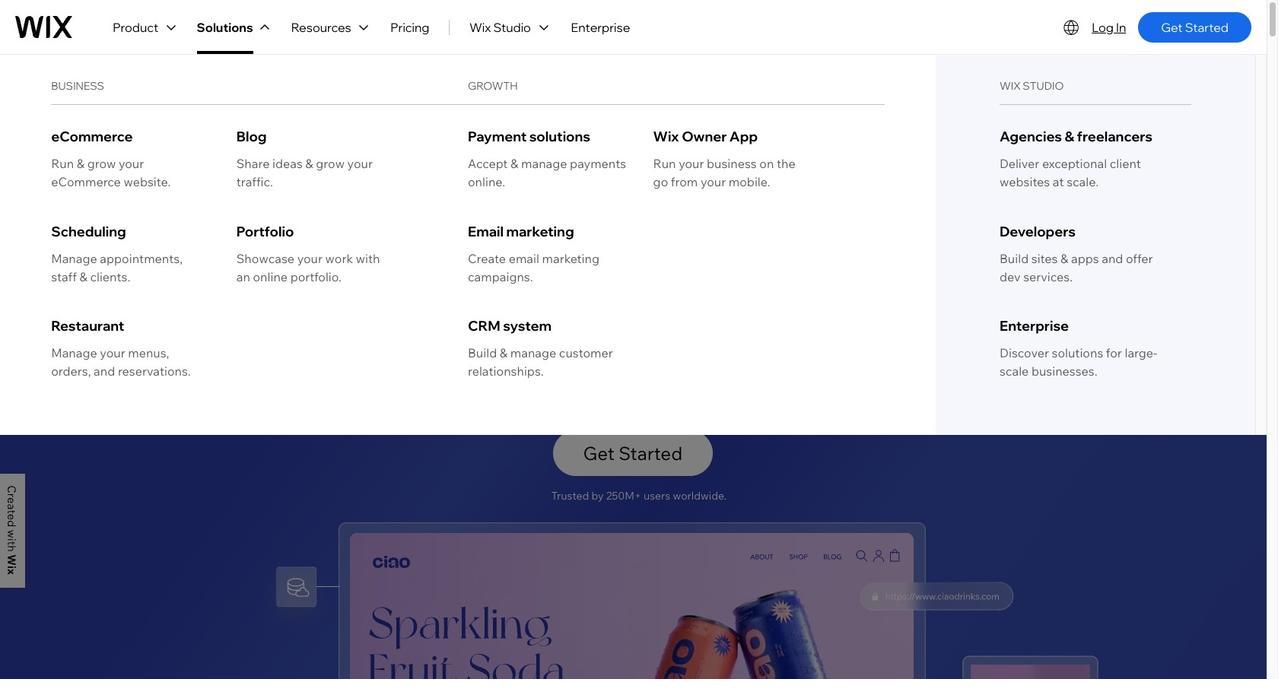 Task type: vqa. For each thing, say whether or not it's contained in the screenshot.
Manage associated with Restaurant
yes



Task type: locate. For each thing, give the bounding box(es) containing it.
clients.
[[90, 269, 130, 284]]

marketing up email
[[506, 223, 574, 240]]

1 grow from the left
[[87, 156, 116, 171]]

like
[[711, 269, 739, 292]]

started inside get started link
[[1185, 19, 1229, 35]]

0 horizontal spatial build
[[468, 346, 497, 361]]

& right accept
[[511, 156, 519, 171]]

0 horizontal spatial portfolio
[[237, 223, 294, 240]]

wix left studio at top left
[[469, 19, 491, 35]]

traffic.
[[237, 174, 273, 189]]

1 vertical spatial portfolio
[[578, 331, 633, 348]]

your right ideas
[[347, 156, 373, 171]]

business
[[51, 79, 104, 93]]

0 vertical spatial enterprise link
[[561, 0, 641, 54]]

1 vertical spatial enterprise link
[[1000, 318, 1069, 335]]

freelancers
[[1077, 128, 1153, 145]]

manage up orders,
[[51, 346, 97, 361]]

1 horizontal spatial wix
[[653, 128, 679, 145]]

portfolio
[[237, 223, 294, 240], [578, 331, 633, 348]]

marketing inside create email marketing campaigns.
[[542, 251, 600, 266]]

solutions up businesses.
[[1052, 346, 1104, 361]]

wix studio button
[[459, 0, 561, 54]]

solutions up 'accept & manage payments online.' at the top left
[[530, 128, 591, 145]]

large-
[[1125, 346, 1158, 361]]

0 vertical spatial website
[[648, 95, 902, 182]]

wix
[[1000, 79, 1021, 93]]

solutions for discover
[[1052, 346, 1104, 361]]

get started up trusted by 250m+ users worldwide.
[[583, 442, 683, 465]]

your up website.
[[119, 156, 144, 171]]

customer
[[559, 346, 613, 361]]

product
[[113, 19, 159, 35]]

wix inside wix studio button
[[469, 19, 491, 35]]

product button
[[103, 0, 188, 54]]

and inside manage your menus, orders, and reservations.
[[94, 364, 115, 379]]

1 vertical spatial create
[[468, 251, 506, 266]]

your inside share ideas & grow your traffic.
[[347, 156, 373, 171]]

marketing up of
[[542, 251, 600, 266]]

enterprise
[[571, 19, 630, 35], [1000, 318, 1069, 335]]

0 vertical spatial create
[[363, 95, 583, 182]]

& up the relationships.
[[500, 346, 508, 361]]

and for restaurant
[[94, 364, 115, 379]]

deliver
[[1000, 156, 1040, 171]]

0 horizontal spatial wix
[[469, 19, 491, 35]]

payment solutions
[[468, 128, 591, 145]]

grow down ecommerce 'link'
[[87, 156, 116, 171]]

started
[[1185, 19, 1229, 35], [619, 442, 683, 465]]

deliver exceptional client websites at scale.
[[1000, 156, 1141, 189]]

0 horizontal spatial get started
[[583, 442, 683, 465]]

0 vertical spatial started
[[1185, 19, 1229, 35]]

1 horizontal spatial started
[[1185, 19, 1229, 35]]

manage for solutions
[[521, 156, 567, 171]]

blog link
[[237, 128, 267, 145]]

0 horizontal spatial website
[[549, 269, 615, 292]]

1 horizontal spatial run
[[653, 156, 676, 171]]

get started inside button
[[583, 442, 683, 465]]

wix studio
[[469, 19, 531, 35]]

1 vertical spatial enterprise
[[1000, 318, 1069, 335]]

1 horizontal spatial get
[[1162, 19, 1183, 35]]

portfolio button
[[539, 321, 654, 358]]

marketing
[[506, 223, 574, 240], [542, 251, 600, 266]]

with
[[356, 251, 380, 266]]

create inside create a website without limits
[[363, 95, 583, 182]]

scale.
[[1067, 174, 1099, 189]]

build & manage customer relationships.
[[468, 346, 613, 379]]

1 horizontal spatial website
[[648, 95, 902, 182]]

email
[[509, 251, 540, 266]]

wix studio
[[1000, 79, 1064, 93]]

1 horizontal spatial enterprise link
[[1000, 318, 1069, 335]]

& inside share ideas & grow your traffic.
[[305, 156, 313, 171]]

payment solutions link
[[468, 128, 591, 145]]

1 horizontal spatial grow
[[316, 156, 345, 171]]

offer
[[1126, 251, 1153, 266]]

and inside "build sites & apps and offer dev services."
[[1102, 251, 1124, 266]]

manage for system
[[510, 346, 557, 361]]

agencies
[[1000, 128, 1062, 145]]

limits
[[676, 170, 846, 257]]

and for developers
[[1102, 251, 1124, 266]]

0 vertical spatial and
[[1102, 251, 1124, 266]]

0 vertical spatial portfolio
[[237, 223, 294, 240]]

grow
[[87, 156, 116, 171], [316, 156, 345, 171]]

crm
[[468, 318, 501, 335]]

1 horizontal spatial portfolio
[[578, 331, 633, 348]]

and left offer on the top right of page
[[1102, 251, 1124, 266]]

payments
[[570, 156, 626, 171]]

menus,
[[128, 346, 169, 361]]

1 vertical spatial and
[[94, 364, 115, 379]]

developers link
[[1000, 223, 1076, 240]]

get started button
[[553, 431, 713, 476]]

2 ecommerce from the top
[[51, 174, 121, 189]]

& right ideas
[[305, 156, 313, 171]]

1 horizontal spatial build
[[1000, 251, 1029, 266]]

your left "menus," at the left
[[100, 346, 125, 361]]

& right sites at the right top
[[1061, 251, 1069, 266]]

get started
[[1162, 19, 1229, 35], [583, 442, 683, 465]]

build inside "build sites & apps and offer dev services."
[[1000, 251, 1029, 266]]

1 horizontal spatial get started
[[1162, 19, 1229, 35]]

campaigns.
[[468, 269, 533, 284]]

0 horizontal spatial solutions
[[530, 128, 591, 145]]

resources
[[291, 19, 351, 35]]

manage inside manage your menus, orders, and reservations.
[[51, 346, 97, 361]]

appointments,
[[100, 251, 183, 266]]

1 horizontal spatial solutions
[[1052, 346, 1104, 361]]

1 horizontal spatial enterprise
[[1000, 318, 1069, 335]]

1 vertical spatial ecommerce
[[51, 174, 121, 189]]

0 vertical spatial get
[[1162, 19, 1183, 35]]

online store
[[429, 330, 510, 347]]

ecommerce up run & grow your ecommerce website.
[[51, 128, 133, 145]]

2 run from the left
[[653, 156, 676, 171]]

your up portfolio.
[[297, 251, 323, 266]]

build up 'dev'
[[1000, 251, 1029, 266]]

your
[[119, 156, 144, 171], [347, 156, 373, 171], [679, 156, 704, 171], [701, 174, 726, 189], [297, 251, 323, 266], [100, 346, 125, 361]]

scheduling
[[51, 223, 126, 240]]

0 vertical spatial build
[[1000, 251, 1029, 266]]

grow right ideas
[[316, 156, 345, 171]]

0 horizontal spatial started
[[619, 442, 683, 465]]

your up from
[[679, 156, 704, 171]]

run inside run & grow your ecommerce website.
[[51, 156, 74, 171]]

email
[[468, 223, 504, 240]]

manage appointments, staff & clients.
[[51, 251, 183, 284]]

1 vertical spatial solutions
[[1052, 346, 1104, 361]]

build down crm
[[468, 346, 497, 361]]

manage
[[521, 156, 567, 171], [510, 346, 557, 361]]

on
[[760, 156, 774, 171]]

online store button
[[390, 320, 531, 357]]

0 horizontal spatial grow
[[87, 156, 116, 171]]

& down ecommerce 'link'
[[77, 156, 85, 171]]

1 vertical spatial get
[[583, 442, 615, 465]]

0 vertical spatial solutions
[[530, 128, 591, 145]]

& up exceptional
[[1065, 128, 1075, 145]]

manage down "system"
[[510, 346, 557, 361]]

0 vertical spatial ecommerce
[[51, 128, 133, 145]]

manage inside manage appointments, staff & clients.
[[51, 251, 97, 266]]

showcase
[[237, 251, 295, 266]]

online.
[[468, 174, 505, 189]]

created with wix image
[[8, 486, 16, 575]]

mobile.
[[729, 174, 771, 189]]

1 horizontal spatial and
[[1102, 251, 1124, 266]]

manage inside 'build & manage customer relationships.'
[[510, 346, 557, 361]]

1 vertical spatial manage
[[51, 346, 97, 361]]

get up by
[[583, 442, 615, 465]]

the
[[777, 156, 796, 171]]

reservations.
[[118, 364, 191, 379]]

discover
[[1000, 346, 1049, 361]]

build inside 'build & manage customer relationships.'
[[468, 346, 497, 361]]

0 vertical spatial enterprise
[[571, 19, 630, 35]]

0 vertical spatial manage
[[51, 251, 97, 266]]

& right the staff
[[79, 269, 87, 284]]

wix owner app
[[653, 128, 758, 145]]

portfolio down what kind of website would you like to create?
[[578, 331, 633, 348]]

run inside run your business on the go from your mobile.
[[653, 156, 676, 171]]

portfolio inside portfolio button
[[578, 331, 633, 348]]

your inside showcase your work with an online portfolio.
[[297, 251, 323, 266]]

ecommerce link
[[51, 128, 133, 145]]

1 vertical spatial manage
[[510, 346, 557, 361]]

0 vertical spatial get started
[[1162, 19, 1229, 35]]

& inside 'build & manage customer relationships.'
[[500, 346, 508, 361]]

1 vertical spatial build
[[468, 346, 497, 361]]

portfolio for portfolio button
[[578, 331, 633, 348]]

wix
[[469, 19, 491, 35], [653, 128, 679, 145]]

wix left owner
[[653, 128, 679, 145]]

run up the go
[[653, 156, 676, 171]]

apps
[[1072, 251, 1099, 266]]

and right orders,
[[94, 364, 115, 379]]

create inside create email marketing campaigns.
[[468, 251, 506, 266]]

wix logo, homepage image
[[15, 16, 72, 38]]

0 vertical spatial manage
[[521, 156, 567, 171]]

1 vertical spatial marketing
[[542, 251, 600, 266]]

grow inside run & grow your ecommerce website.
[[87, 156, 116, 171]]

0 horizontal spatial get
[[583, 442, 615, 465]]

1 vertical spatial wix
[[653, 128, 679, 145]]

0 horizontal spatial run
[[51, 156, 74, 171]]

scale
[[1000, 364, 1029, 379]]

run down ecommerce 'link'
[[51, 156, 74, 171]]

1 run from the left
[[51, 156, 74, 171]]

ecommerce
[[51, 128, 133, 145], [51, 174, 121, 189]]

2 manage from the top
[[51, 346, 97, 361]]

1 manage from the top
[[51, 251, 97, 266]]

solutions
[[197, 19, 253, 35]]

create
[[363, 95, 583, 182], [468, 251, 506, 266]]

ecommerce down ecommerce 'link'
[[51, 174, 121, 189]]

get started right in
[[1162, 19, 1229, 35]]

build for crm system
[[468, 346, 497, 361]]

solutions inside "discover solutions for large- scale businesses."
[[1052, 346, 1104, 361]]

manage inside 'accept & manage payments online.'
[[521, 156, 567, 171]]

2 grow from the left
[[316, 156, 345, 171]]

1 vertical spatial started
[[619, 442, 683, 465]]

build
[[1000, 251, 1029, 266], [468, 346, 497, 361]]

0 horizontal spatial and
[[94, 364, 115, 379]]

and
[[1102, 251, 1124, 266], [94, 364, 115, 379]]

&
[[1065, 128, 1075, 145], [77, 156, 85, 171], [305, 156, 313, 171], [511, 156, 519, 171], [1061, 251, 1069, 266], [79, 269, 87, 284], [500, 346, 508, 361]]

manage down payment solutions
[[521, 156, 567, 171]]

portfolio up showcase
[[237, 223, 294, 240]]

get right in
[[1162, 19, 1183, 35]]

would
[[619, 269, 671, 292]]

0 vertical spatial wix
[[469, 19, 491, 35]]

online
[[429, 330, 472, 347]]

1 vertical spatial get started
[[583, 442, 683, 465]]

manage up the staff
[[51, 251, 97, 266]]



Task type: describe. For each thing, give the bounding box(es) containing it.
glass ns.png image
[[860, 583, 1013, 610]]

run & grow your ecommerce website.
[[51, 156, 171, 189]]

crm system
[[468, 318, 552, 335]]

dev
[[1000, 269, 1021, 284]]

run for wix owner app
[[653, 156, 676, 171]]

& inside 'accept & manage payments online.'
[[511, 156, 519, 171]]

manage for scheduling
[[51, 251, 97, 266]]

client
[[1110, 156, 1141, 171]]

build for developers
[[1000, 251, 1029, 266]]

service business
[[413, 377, 523, 395]]

scheduling link
[[51, 223, 126, 240]]

in
[[1116, 19, 1127, 35]]

business
[[707, 156, 757, 171]]

online
[[253, 269, 288, 284]]

accept
[[468, 156, 508, 171]]

by
[[592, 489, 604, 503]]

showcase your work with an online portfolio.
[[237, 251, 380, 284]]

agencies & freelancers
[[1000, 128, 1153, 145]]

accept & manage payments online.
[[468, 156, 626, 189]]

your down business on the top
[[701, 174, 726, 189]]

payment
[[468, 128, 527, 145]]

ecommerce inside run & grow your ecommerce website.
[[51, 174, 121, 189]]

trusted
[[552, 489, 589, 503]]

restaurant link
[[51, 318, 124, 335]]

growth
[[468, 79, 518, 93]]

create for campaigns.
[[468, 251, 506, 266]]

1 vertical spatial website
[[549, 269, 615, 292]]

wix for wix owner app
[[653, 128, 679, 145]]

solutions for payment
[[530, 128, 591, 145]]

your inside manage your menus, orders, and reservations.
[[100, 346, 125, 361]]

build sites & apps and offer dev services.
[[1000, 251, 1153, 284]]

log in
[[1092, 19, 1127, 35]]

work
[[325, 251, 353, 266]]

portfolio for portfolio link
[[237, 223, 294, 240]]

wix for wix studio
[[469, 19, 491, 35]]

& inside manage appointments, staff & clients.
[[79, 269, 87, 284]]

from
[[671, 174, 698, 189]]

go
[[653, 174, 668, 189]]

manage for restaurant
[[51, 346, 97, 361]]

crm system link
[[468, 318, 552, 335]]

of
[[527, 269, 545, 292]]

owner
[[682, 128, 727, 145]]

email marketing
[[468, 223, 574, 240]]

what
[[437, 269, 483, 292]]

portfolio.
[[290, 269, 342, 284]]

users
[[644, 489, 671, 503]]

& inside "build sites & apps and offer dev services."
[[1061, 251, 1069, 266]]

resources button
[[281, 0, 380, 54]]

create for without
[[363, 95, 583, 182]]

without
[[420, 170, 663, 257]]

to
[[743, 269, 761, 292]]

orders,
[[51, 364, 91, 379]]

exceptional
[[1043, 156, 1107, 171]]

run for ecommerce
[[51, 156, 74, 171]]

sites
[[1032, 251, 1058, 266]]

250m+
[[606, 489, 641, 503]]

for
[[1106, 346, 1122, 361]]

website.
[[124, 174, 171, 189]]

run your business on the go from your mobile.
[[653, 156, 796, 189]]

blog
[[237, 128, 267, 145]]

discover solutions for large- scale businesses.
[[1000, 346, 1158, 379]]

started inside get started button
[[619, 442, 683, 465]]

0 horizontal spatial enterprise
[[571, 19, 630, 35]]

a
[[597, 95, 635, 182]]

email marketing link
[[468, 223, 574, 240]]

& inside run & grow your ecommerce website.
[[77, 156, 85, 171]]

business
[[465, 377, 523, 395]]

1 ecommerce from the top
[[51, 128, 133, 145]]

developers
[[1000, 223, 1076, 240]]

pricing link
[[380, 0, 440, 54]]

grow inside share ideas & grow your traffic.
[[316, 156, 345, 171]]

studio
[[1023, 79, 1064, 93]]

get started link
[[1139, 12, 1252, 42]]

create?
[[765, 269, 828, 292]]

get inside button
[[583, 442, 615, 465]]

create email marketing campaigns.
[[468, 251, 600, 284]]

solutions button
[[188, 0, 281, 54]]

manage your menus, orders, and reservations.
[[51, 346, 191, 379]]

service
[[413, 377, 462, 395]]

what kind of website would you like to create?
[[437, 269, 828, 292]]

store
[[475, 330, 510, 347]]

0 vertical spatial marketing
[[506, 223, 574, 240]]

website inside create a website without limits
[[648, 95, 902, 182]]

businesses.
[[1032, 364, 1098, 379]]

services.
[[1024, 269, 1073, 284]]

wix owner app link
[[653, 128, 758, 145]]

language selector, english selected image
[[1063, 19, 1080, 36]]

trusted by 250m+ users worldwide.
[[552, 489, 727, 503]]

log in link
[[1092, 19, 1127, 35]]

app
[[730, 128, 758, 145]]

websites
[[1000, 174, 1050, 189]]

agencies & freelancers link
[[1000, 128, 1153, 145]]

system
[[503, 318, 552, 335]]

0 horizontal spatial enterprise link
[[561, 0, 641, 54]]

service business button
[[373, 368, 540, 404]]

your inside run & grow your ecommerce website.
[[119, 156, 144, 171]]

ideas
[[272, 156, 303, 171]]



